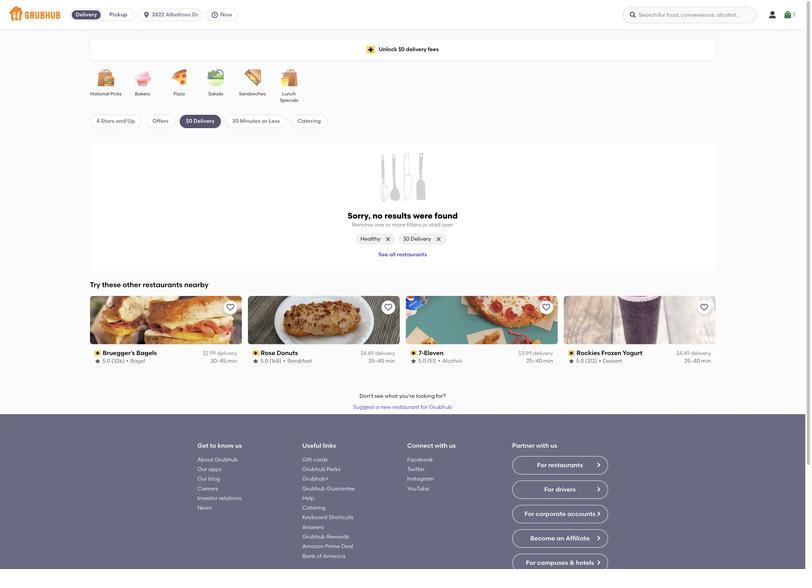 Task type: vqa. For each thing, say whether or not it's contained in the screenshot.


Task type: describe. For each thing, give the bounding box(es) containing it.
delivery button
[[70, 9, 102, 21]]

bakery image
[[129, 69, 156, 86]]

• alcohol
[[439, 358, 462, 365]]

save this restaurant button for rose donuts
[[382, 301, 395, 314]]

useful
[[303, 443, 321, 450]]

7-
[[419, 350, 424, 357]]

connect
[[408, 443, 434, 450]]

3822 albatross dr button
[[138, 9, 206, 21]]

sandwiches image
[[239, 69, 266, 86]]

now button
[[206, 9, 240, 21]]

careers link
[[198, 486, 218, 492]]

$4.49 delivery for rose donuts
[[361, 350, 395, 357]]

hotels
[[576, 560, 595, 567]]

3822 albatross dr
[[152, 11, 198, 18]]

rockies
[[577, 350, 601, 357]]

stars
[[101, 118, 115, 125]]

25–40 min for rose donuts
[[369, 358, 395, 365]]

know
[[218, 443, 234, 450]]

0 vertical spatial catering
[[298, 118, 321, 125]]

healthy
[[361, 236, 381, 243]]

save this restaurant button for rockies frozen yogurt
[[698, 301, 712, 314]]

delivery inside button
[[76, 11, 97, 18]]

us for partner with us
[[551, 443, 558, 450]]

suggest a new restaurant for grubhub button
[[350, 401, 456, 415]]

filters
[[407, 222, 421, 228]]

for for for corporate accounts
[[525, 511, 535, 518]]

right image for become an affiliate
[[596, 536, 602, 542]]

5.0 (51)
[[419, 358, 437, 365]]

sorry,
[[348, 211, 371, 221]]

svg image for now
[[211, 11, 219, 19]]

3822
[[152, 11, 165, 18]]

pickup button
[[102, 9, 134, 21]]

instagram
[[408, 476, 434, 483]]

for drivers link
[[513, 481, 608, 499]]

2 our from the top
[[198, 476, 207, 483]]

0 horizontal spatial or
[[262, 118, 267, 125]]

1 horizontal spatial delivery
[[194, 118, 215, 125]]

• for donuts
[[284, 358, 286, 365]]

25–40 min for rockies frozen yogurt
[[685, 358, 712, 365]]

grubhub+
[[303, 476, 329, 483]]

partner
[[513, 443, 535, 450]]

minutes
[[240, 118, 261, 125]]

&
[[570, 560, 575, 567]]

grubhub perks link
[[303, 467, 341, 473]]

us for connect with us
[[449, 443, 456, 450]]

star icon image for 7-eleven
[[411, 359, 417, 365]]

save this restaurant image for bruegger's bagels
[[226, 303, 235, 312]]

guarantee
[[327, 486, 355, 492]]

5.0 (326)
[[103, 358, 125, 365]]

investor
[[198, 496, 218, 502]]

help link
[[303, 496, 315, 502]]

don't see what you're looking for?
[[360, 394, 446, 400]]

$4.49 for rose donuts
[[361, 350, 374, 357]]

save this restaurant button for 7-eleven
[[540, 301, 553, 314]]

partner with us
[[513, 443, 558, 450]]

for campuses & hotels
[[526, 560, 595, 567]]

drivers
[[556, 486, 576, 494]]

dessert
[[604, 358, 623, 365]]

salads
[[208, 91, 223, 97]]

unlock $0 delivery fees
[[379, 46, 439, 53]]

suggest
[[353, 404, 375, 411]]

gift
[[303, 457, 312, 463]]

lunch specials
[[280, 91, 299, 103]]

about
[[198, 457, 214, 463]]

over
[[442, 222, 454, 228]]

3
[[793, 11, 796, 18]]

(168)
[[270, 358, 282, 365]]

one
[[375, 222, 384, 228]]

5.0 for 7-
[[419, 358, 426, 365]]

news
[[198, 505, 212, 512]]

get
[[198, 443, 209, 450]]

pizza image
[[166, 69, 193, 86]]

for for for campuses & hotels
[[526, 560, 536, 567]]

star icon image for bruegger's bagels
[[95, 359, 101, 365]]

rose
[[261, 350, 276, 357]]

breakfast
[[288, 358, 312, 365]]

twitter link
[[408, 467, 425, 473]]

• for bagels
[[126, 358, 129, 365]]

grubhub inside button
[[429, 404, 453, 411]]

instagram link
[[408, 476, 434, 483]]

4
[[96, 118, 100, 125]]

national picks
[[90, 91, 122, 97]]

bagel
[[130, 358, 145, 365]]

campuses
[[538, 560, 569, 567]]

facebook
[[408, 457, 433, 463]]

3 button
[[784, 8, 796, 22]]

perks
[[327, 467, 341, 473]]

bruegger's bagels
[[103, 350, 157, 357]]

become an affiliate link
[[513, 530, 608, 548]]

$0 inside button
[[404, 236, 410, 243]]

connect with us
[[408, 443, 456, 450]]

offers
[[153, 118, 169, 125]]

affiliate
[[566, 535, 590, 542]]

(312)
[[586, 358, 598, 365]]

grubhub down answers link
[[303, 534, 326, 541]]

5.0 for bruegger's
[[103, 358, 110, 365]]

shortcuts
[[329, 515, 354, 521]]

• breakfast
[[284, 358, 312, 365]]

$3.99
[[519, 350, 532, 357]]

bagels
[[136, 350, 157, 357]]

links
[[323, 443, 336, 450]]

svg image inside main navigation navigation
[[630, 11, 637, 19]]

pickup
[[109, 11, 127, 18]]

• for eleven
[[439, 358, 441, 365]]

lunch
[[282, 91, 296, 97]]

25–40 for 7-eleven
[[527, 358, 542, 365]]

see
[[379, 252, 388, 258]]

for restaurants link
[[513, 457, 608, 475]]

2 horizontal spatial or
[[423, 222, 428, 228]]

0 vertical spatial $0
[[399, 46, 405, 53]]

rockies frozen yogurt
[[577, 350, 643, 357]]

1 our from the top
[[198, 467, 207, 473]]

1 us from the left
[[235, 443, 242, 450]]

no
[[373, 211, 383, 221]]

for
[[421, 404, 428, 411]]

subscription pass image for 7-eleven
[[411, 351, 417, 356]]

youtube link
[[408, 486, 430, 492]]

catering link
[[303, 505, 326, 512]]

0 vertical spatial $0 delivery
[[186, 118, 215, 125]]

for restaurants
[[538, 462, 583, 469]]

catering inside gift cards grubhub perks grubhub+ grubhub guarantee help catering keyboard shortcuts answers grubhub rewards amazon prime deal bank of america
[[303, 505, 326, 512]]

right image for for restaurants
[[596, 462, 602, 468]]

answers link
[[303, 525, 324, 531]]

subscription pass image for bruegger's bagels
[[95, 351, 101, 356]]

blog
[[209, 476, 220, 483]]

prime
[[325, 544, 340, 550]]



Task type: locate. For each thing, give the bounding box(es) containing it.
rose donuts
[[261, 350, 298, 357]]

delivery
[[76, 11, 97, 18], [194, 118, 215, 125], [411, 236, 432, 243]]

delivery for bruegger's bagels
[[217, 350, 237, 357]]

$4.49 for rockies frozen yogurt
[[677, 350, 690, 357]]

1 horizontal spatial $4.49
[[677, 350, 690, 357]]

see all restaurants button
[[376, 248, 430, 262]]

1 vertical spatial $0 delivery
[[404, 236, 432, 243]]

save this restaurant button for bruegger's bagels
[[224, 301, 237, 314]]

0 vertical spatial our
[[198, 467, 207, 473]]

25–40 for rockies frozen yogurt
[[685, 358, 701, 365]]

2 right image from the top
[[596, 560, 602, 566]]

svg image for 3
[[784, 10, 793, 19]]

svg image for 3822 albatross dr
[[143, 11, 150, 19]]

results
[[385, 211, 411, 221]]

svg image inside now button
[[211, 11, 219, 19]]

grubhub inside about grubhub our apps our blog careers investor relations news
[[215, 457, 238, 463]]

4 • from the left
[[599, 358, 602, 365]]

new
[[381, 404, 391, 411]]

1 vertical spatial our
[[198, 476, 207, 483]]

2 25–40 from the left
[[527, 358, 542, 365]]

were
[[413, 211, 433, 221]]

us
[[235, 443, 242, 450], [449, 443, 456, 450], [551, 443, 558, 450]]

subscription pass image for rose donuts
[[253, 351, 259, 356]]

for inside for campuses & hotels link
[[526, 560, 536, 567]]

specials
[[280, 98, 299, 103]]

0 vertical spatial svg image
[[630, 11, 637, 19]]

$4.49 delivery for rockies frozen yogurt
[[677, 350, 712, 357]]

2 subscription pass image from the left
[[569, 351, 575, 356]]

bank
[[303, 554, 316, 560]]

for left drivers
[[545, 486, 554, 494]]

4 min from the left
[[702, 358, 712, 365]]

• down the bruegger's bagels
[[126, 358, 129, 365]]

bruegger's bagels logo image
[[90, 296, 242, 345]]

national picks image
[[93, 69, 119, 86]]

1 $4.49 from the left
[[361, 350, 374, 357]]

other
[[123, 281, 141, 290]]

svg image
[[630, 11, 637, 19], [436, 236, 442, 243]]

for for for drivers
[[545, 486, 554, 494]]

or left less
[[262, 118, 267, 125]]

2 horizontal spatial 25–40 min
[[685, 358, 712, 365]]

1 right image from the top
[[596, 536, 602, 542]]

bakery
[[135, 91, 150, 97]]

deal
[[342, 544, 354, 550]]

3 star icon image from the left
[[411, 359, 417, 365]]

• right (51)
[[439, 358, 441, 365]]

subscription pass image left rose
[[253, 351, 259, 356]]

a
[[376, 404, 379, 411]]

0 horizontal spatial 25–40 min
[[369, 358, 395, 365]]

25–40
[[369, 358, 384, 365], [527, 358, 542, 365], [685, 358, 701, 365]]

1 5.0 from the left
[[103, 358, 110, 365]]

1 horizontal spatial us
[[449, 443, 456, 450]]

0 horizontal spatial 25–40
[[369, 358, 384, 365]]

suggest a new restaurant for grubhub
[[353, 404, 453, 411]]

for for for restaurants
[[538, 462, 547, 469]]

7-eleven logo image
[[406, 296, 558, 345]]

1 save this restaurant button from the left
[[224, 301, 237, 314]]

rewards
[[327, 534, 349, 541]]

subscription pass image left bruegger's
[[95, 351, 101, 356]]

$0 right offers
[[186, 118, 192, 125]]

5.0 left (326)
[[103, 358, 110, 365]]

$0 right unlock
[[399, 46, 405, 53]]

with for connect
[[435, 443, 448, 450]]

1 horizontal spatial or
[[386, 222, 391, 228]]

0 vertical spatial delivery
[[76, 11, 97, 18]]

0 horizontal spatial subscription pass image
[[95, 351, 101, 356]]

min for bruegger's bagels
[[228, 358, 237, 365]]

1 horizontal spatial 25–40 min
[[527, 358, 553, 365]]

2 right image from the top
[[596, 487, 602, 493]]

2 25–40 min from the left
[[527, 358, 553, 365]]

0 horizontal spatial restaurants
[[143, 281, 183, 290]]

grubhub down know
[[215, 457, 238, 463]]

$0 delivery button
[[399, 234, 447, 245]]

svg image inside 3822 albatross dr button
[[143, 11, 150, 19]]

grubhub down gift cards 'link'
[[303, 467, 326, 473]]

careers
[[198, 486, 218, 492]]

2 subscription pass image from the left
[[253, 351, 259, 356]]

salads image
[[203, 69, 229, 86]]

0 vertical spatial right image
[[596, 536, 602, 542]]

facebook twitter instagram youtube
[[408, 457, 434, 492]]

1 horizontal spatial $4.49 delivery
[[677, 350, 712, 357]]

star icon image left the 5.0 (326)
[[95, 359, 101, 365]]

right image
[[596, 536, 602, 542], [596, 560, 602, 566]]

25–40 min for 7-eleven
[[527, 358, 553, 365]]

main navigation navigation
[[0, 0, 806, 30]]

2 vertical spatial $0
[[404, 236, 410, 243]]

relations
[[219, 496, 242, 502]]

restaurants up drivers
[[549, 462, 583, 469]]

svg image inside healthy button
[[385, 236, 392, 243]]

$0 down filters
[[404, 236, 410, 243]]

investor relations link
[[198, 496, 242, 502]]

1 vertical spatial catering
[[303, 505, 326, 512]]

2 $4.49 delivery from the left
[[677, 350, 712, 357]]

save this restaurant image for 7-eleven
[[542, 303, 551, 312]]

1 horizontal spatial save this restaurant image
[[542, 303, 551, 312]]

1 25–40 min from the left
[[369, 358, 395, 365]]

2 us from the left
[[449, 443, 456, 450]]

for left campuses
[[526, 560, 536, 567]]

restaurants inside see all restaurants button
[[397, 252, 427, 258]]

restaurants down $0 delivery button
[[397, 252, 427, 258]]

with right connect
[[435, 443, 448, 450]]

• for frozen
[[599, 358, 602, 365]]

0 vertical spatial restaurants
[[397, 252, 427, 258]]

2 horizontal spatial 25–40
[[685, 358, 701, 365]]

try
[[90, 281, 100, 290]]

subscription pass image
[[411, 351, 417, 356], [569, 351, 575, 356]]

(326)
[[112, 358, 125, 365]]

right image for for corporate accounts
[[596, 511, 602, 517]]

right image
[[596, 462, 602, 468], [596, 487, 602, 493], [596, 511, 602, 517]]

delivery
[[406, 46, 427, 53], [217, 350, 237, 357], [375, 350, 395, 357], [533, 350, 553, 357], [691, 350, 712, 357]]

star icon image left '5.0 (51)'
[[411, 359, 417, 365]]

1 vertical spatial delivery
[[194, 118, 215, 125]]

save this restaurant image
[[226, 303, 235, 312], [542, 303, 551, 312]]

delivery down filters
[[411, 236, 432, 243]]

subscription pass image left 7-
[[411, 351, 417, 356]]

1 horizontal spatial 25–40
[[527, 358, 542, 365]]

2 5.0 from the left
[[261, 358, 268, 365]]

these
[[102, 281, 121, 290]]

restaurants inside for restaurants link
[[549, 462, 583, 469]]

accounts
[[568, 511, 596, 518]]

1 25–40 from the left
[[369, 358, 384, 365]]

2 • from the left
[[284, 358, 286, 365]]

lunch specials image
[[276, 69, 303, 86]]

right image inside for restaurants link
[[596, 462, 602, 468]]

about grubhub link
[[198, 457, 238, 463]]

start
[[429, 222, 441, 228]]

4 star icon image from the left
[[569, 359, 575, 365]]

for down partner with us
[[538, 462, 547, 469]]

frozen
[[602, 350, 622, 357]]

us up for restaurants
[[551, 443, 558, 450]]

us right know
[[235, 443, 242, 450]]

2 save this restaurant button from the left
[[382, 301, 395, 314]]

star icon image for rockies frozen yogurt
[[569, 359, 575, 365]]

subscription pass image
[[95, 351, 101, 356], [253, 351, 259, 356]]

1 horizontal spatial restaurants
[[397, 252, 427, 258]]

1 vertical spatial $0
[[186, 118, 192, 125]]

right image inside become an affiliate "link"
[[596, 536, 602, 542]]

2 vertical spatial restaurants
[[549, 462, 583, 469]]

1 horizontal spatial save this restaurant image
[[700, 303, 709, 312]]

star icon image left 5.0 (312)
[[569, 359, 575, 365]]

our up careers
[[198, 476, 207, 483]]

grubhub down for?
[[429, 404, 453, 411]]

1 min from the left
[[228, 358, 237, 365]]

0 vertical spatial right image
[[596, 462, 602, 468]]

2 save this restaurant image from the left
[[700, 303, 709, 312]]

get to know us
[[198, 443, 242, 450]]

$0 delivery down filters
[[404, 236, 432, 243]]

min for rose donuts
[[386, 358, 395, 365]]

save this restaurant image
[[384, 303, 393, 312], [700, 303, 709, 312]]

for inside for drivers link
[[545, 486, 554, 494]]

right image right hotels
[[596, 560, 602, 566]]

1 horizontal spatial with
[[537, 443, 550, 450]]

sandwiches
[[239, 91, 266, 97]]

5.0 down 7-
[[419, 358, 426, 365]]

star icon image
[[95, 359, 101, 365], [253, 359, 259, 365], [411, 359, 417, 365], [569, 359, 575, 365]]

picks
[[110, 91, 122, 97]]

2 star icon image from the left
[[253, 359, 259, 365]]

5.0
[[103, 358, 110, 365], [261, 358, 268, 365], [419, 358, 426, 365], [577, 358, 585, 365]]

2 save this restaurant image from the left
[[542, 303, 551, 312]]

star icon image left 5.0 (168)
[[253, 359, 259, 365]]

delivery down salads
[[194, 118, 215, 125]]

3 min from the left
[[544, 358, 553, 365]]

1 subscription pass image from the left
[[95, 351, 101, 356]]

$0 delivery
[[186, 118, 215, 125], [404, 236, 432, 243]]

• dessert
[[599, 358, 623, 365]]

sorry, no results were found main content
[[0, 30, 806, 570]]

save this restaurant image for rose donuts
[[384, 303, 393, 312]]

right image right affiliate
[[596, 536, 602, 542]]

right image inside for corporate accounts link
[[596, 511, 602, 517]]

amazon prime deal link
[[303, 544, 354, 550]]

national
[[90, 91, 109, 97]]

catering down specials
[[298, 118, 321, 125]]

up
[[127, 118, 135, 125]]

0 horizontal spatial svg image
[[436, 236, 442, 243]]

0 horizontal spatial $0 delivery
[[186, 118, 215, 125]]

delivery for 7-eleven
[[533, 350, 553, 357]]

min for rockies frozen yogurt
[[702, 358, 712, 365]]

our
[[198, 467, 207, 473], [198, 476, 207, 483]]

2 min from the left
[[386, 358, 395, 365]]

us right connect
[[449, 443, 456, 450]]

delivery for rose donuts
[[375, 350, 395, 357]]

delivery for rockies frozen yogurt
[[691, 350, 712, 357]]

0 horizontal spatial $4.49
[[361, 350, 374, 357]]

25–40 min
[[369, 358, 395, 365], [527, 358, 553, 365], [685, 358, 712, 365]]

catering
[[298, 118, 321, 125], [303, 505, 326, 512]]

and
[[116, 118, 126, 125]]

min for 7-eleven
[[544, 358, 553, 365]]

you're
[[399, 394, 415, 400]]

1 with from the left
[[435, 443, 448, 450]]

• bagel
[[126, 358, 145, 365]]

of
[[317, 554, 322, 560]]

5.0 down rose
[[261, 358, 268, 365]]

2 $4.49 from the left
[[677, 350, 690, 357]]

1 save this restaurant image from the left
[[226, 303, 235, 312]]

with right "partner"
[[537, 443, 550, 450]]

3 us from the left
[[551, 443, 558, 450]]

3 25–40 from the left
[[685, 358, 701, 365]]

2 vertical spatial delivery
[[411, 236, 432, 243]]

1 save this restaurant image from the left
[[384, 303, 393, 312]]

twitter
[[408, 467, 425, 473]]

svg image inside "3" button
[[784, 10, 793, 19]]

1 $4.49 delivery from the left
[[361, 350, 395, 357]]

$0 delivery down salads
[[186, 118, 215, 125]]

right image for for drivers
[[596, 487, 602, 493]]

with for partner
[[537, 443, 550, 450]]

star icon image for rose donuts
[[253, 359, 259, 365]]

• right (312)
[[599, 358, 602, 365]]

healthy button
[[356, 234, 396, 245]]

bank of america link
[[303, 554, 346, 560]]

5.0 for rockies
[[577, 358, 585, 365]]

5.0 (168)
[[261, 358, 282, 365]]

2 vertical spatial right image
[[596, 511, 602, 517]]

Search for food, convenience, alcohol... search field
[[624, 6, 757, 23]]

dr
[[192, 11, 198, 18]]

america
[[323, 554, 346, 560]]

restaurants right other
[[143, 281, 183, 290]]

what
[[385, 394, 398, 400]]

0 horizontal spatial with
[[435, 443, 448, 450]]

3 right image from the top
[[596, 511, 602, 517]]

catering up keyboard
[[303, 505, 326, 512]]

0 horizontal spatial delivery
[[76, 11, 97, 18]]

an
[[557, 535, 565, 542]]

2 horizontal spatial delivery
[[411, 236, 432, 243]]

for inside for corporate accounts link
[[525, 511, 535, 518]]

3 5.0 from the left
[[419, 358, 426, 365]]

subscription pass image for rockies frozen yogurt
[[569, 351, 575, 356]]

grubhub down grubhub+
[[303, 486, 326, 492]]

1 vertical spatial svg image
[[436, 236, 442, 243]]

save this restaurant image for rockies frozen yogurt
[[700, 303, 709, 312]]

for corporate accounts link
[[513, 505, 608, 524]]

our down about
[[198, 467, 207, 473]]

unlock
[[379, 46, 398, 53]]

delivery left pickup
[[76, 11, 97, 18]]

•
[[126, 358, 129, 365], [284, 358, 286, 365], [439, 358, 441, 365], [599, 358, 602, 365]]

eleven
[[424, 350, 444, 357]]

3 • from the left
[[439, 358, 441, 365]]

grubhub plus flag logo image
[[367, 46, 376, 53]]

$4.49
[[361, 350, 374, 357], [677, 350, 690, 357]]

1 horizontal spatial subscription pass image
[[569, 351, 575, 356]]

0 horizontal spatial save this restaurant image
[[384, 303, 393, 312]]

5.0 for rose
[[261, 358, 268, 365]]

0 horizontal spatial save this restaurant image
[[226, 303, 235, 312]]

or down were
[[423, 222, 428, 228]]

1 star icon image from the left
[[95, 359, 101, 365]]

5.0 left (312)
[[577, 358, 585, 365]]

rockies frozen yogurt logo image
[[564, 296, 716, 345]]

fees
[[428, 46, 439, 53]]

2 horizontal spatial us
[[551, 443, 558, 450]]

keyboard shortcuts link
[[303, 515, 354, 521]]

rose donuts logo image
[[248, 296, 400, 345]]

for campuses & hotels link
[[513, 554, 608, 570]]

3 25–40 min from the left
[[685, 358, 712, 365]]

4 5.0 from the left
[[577, 358, 585, 365]]

svg image
[[769, 10, 778, 19], [784, 10, 793, 19], [143, 11, 150, 19], [211, 11, 219, 19], [385, 236, 392, 243]]

1 horizontal spatial subscription pass image
[[253, 351, 259, 356]]

1 horizontal spatial $0 delivery
[[404, 236, 432, 243]]

facebook link
[[408, 457, 433, 463]]

2 with from the left
[[537, 443, 550, 450]]

1 vertical spatial restaurants
[[143, 281, 183, 290]]

• down donuts
[[284, 358, 286, 365]]

yogurt
[[623, 350, 643, 357]]

for drivers
[[545, 486, 576, 494]]

2 horizontal spatial restaurants
[[549, 462, 583, 469]]

1 • from the left
[[126, 358, 129, 365]]

subscription pass image left rockies
[[569, 351, 575, 356]]

right image inside for campuses & hotels link
[[596, 560, 602, 566]]

right image inside for drivers link
[[596, 487, 602, 493]]

now
[[220, 11, 232, 18]]

for inside for restaurants link
[[538, 462, 547, 469]]

become an affiliate
[[531, 535, 590, 542]]

1 right image from the top
[[596, 462, 602, 468]]

1 vertical spatial right image
[[596, 487, 602, 493]]

30–45 min
[[211, 358, 237, 365]]

found
[[435, 211, 458, 221]]

grubhub+ link
[[303, 476, 329, 483]]

0 horizontal spatial subscription pass image
[[411, 351, 417, 356]]

1 vertical spatial right image
[[596, 560, 602, 566]]

$2.99 delivery
[[203, 350, 237, 357]]

25–40 for rose donuts
[[369, 358, 384, 365]]

1 horizontal spatial svg image
[[630, 11, 637, 19]]

0 horizontal spatial $4.49 delivery
[[361, 350, 395, 357]]

right image for for campuses & hotels
[[596, 560, 602, 566]]

30
[[232, 118, 239, 125]]

bruegger's
[[103, 350, 135, 357]]

or right one
[[386, 222, 391, 228]]

0 horizontal spatial us
[[235, 443, 242, 450]]

delivery inside button
[[411, 236, 432, 243]]

$0 delivery inside $0 delivery button
[[404, 236, 432, 243]]

for left corporate
[[525, 511, 535, 518]]

no results image
[[380, 153, 426, 202]]

4 save this restaurant button from the left
[[698, 301, 712, 314]]

3 save this restaurant button from the left
[[540, 301, 553, 314]]

svg image inside $0 delivery button
[[436, 236, 442, 243]]

$2.99
[[203, 350, 216, 357]]

become
[[531, 535, 556, 542]]

1 subscription pass image from the left
[[411, 351, 417, 356]]



